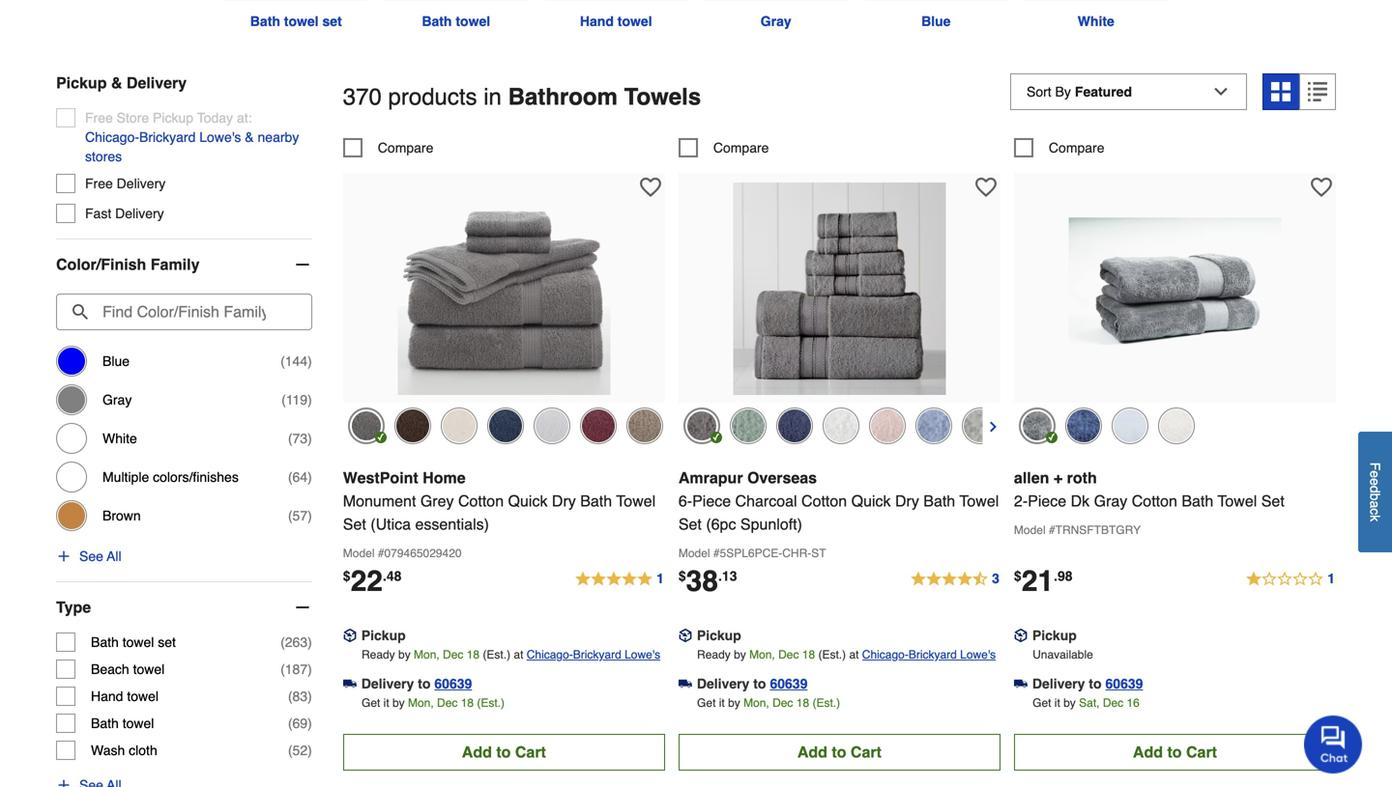 Task type: vqa. For each thing, say whether or not it's contained in the screenshot.
Cotton
yes



Task type: locate. For each thing, give the bounding box(es) containing it.
1 horizontal spatial towel
[[960, 492, 999, 510]]

see
[[79, 549, 103, 565]]

get it by sat, dec 16
[[1033, 697, 1140, 710]]

lowe's down 5 stars image
[[625, 649, 660, 662]]

( up ( 187 )
[[280, 635, 285, 651]]

set for 6-piece charcoal cotton quick dry bath towel set (6pc spunloft)
[[679, 516, 702, 534]]

delivery to 60639 for first 60639 button from the left
[[361, 677, 472, 692]]

$ left .13
[[679, 569, 686, 584]]

blue image right ecru icon
[[487, 408, 524, 445]]

2 $ from the left
[[679, 569, 686, 584]]

1 horizontal spatial set
[[679, 516, 702, 534]]

by for pickup image corresponding to get it by mon, dec 18 (est.)
[[728, 697, 740, 710]]

0 horizontal spatial cotton
[[458, 492, 504, 510]]

delivery
[[127, 74, 187, 92], [117, 176, 166, 192], [115, 206, 164, 221], [361, 677, 414, 692], [697, 677, 750, 692], [1032, 677, 1085, 692]]

( for 52
[[288, 744, 293, 759]]

blue image right 'blush' icon
[[915, 408, 952, 445]]

free down stores
[[85, 176, 113, 192]]

spunloft)
[[740, 516, 802, 534]]

) up ( 83 )
[[308, 662, 312, 678]]

piece inside allen + roth 2-piece dk gray cotton bath towel set
[[1028, 492, 1067, 510]]

1 e from the top
[[1368, 471, 1383, 478]]

lowe's for first 60639 button from the left
[[625, 649, 660, 662]]

1 button for 21
[[1245, 568, 1336, 592]]

chicago-brickyard lowe's & nearby stores
[[85, 130, 299, 164]]

0 vertical spatial blue
[[921, 14, 951, 29]]

add for 3rd add to cart button from the right
[[462, 744, 492, 762]]

white image
[[1112, 408, 1148, 445]]

0 horizontal spatial ready by mon, dec 18 (est.) at chicago-brickyard lowe's
[[362, 649, 660, 662]]

chicago-brickyard lowe's button down 5 stars image
[[527, 646, 660, 665]]

1 horizontal spatial cart
[[851, 744, 882, 762]]

free for free delivery
[[85, 176, 113, 192]]

1 vertical spatial set
[[158, 635, 176, 651]]

towel up 1 star image
[[1218, 492, 1257, 510]]

brickyard
[[139, 130, 196, 145], [573, 649, 621, 662], [909, 649, 957, 662]]

.13
[[718, 569, 737, 584]]

1 inside image
[[1328, 571, 1335, 587]]

white image
[[823, 408, 859, 445]]

1 horizontal spatial chicago-brickyard lowe's button
[[862, 646, 996, 665]]

set down "6-"
[[679, 516, 702, 534]]

5 ) from the top
[[308, 509, 312, 524]]

2 horizontal spatial cotton
[[1132, 492, 1177, 510]]

chicago-brickyard lowe's button for first 60639 button from the left
[[527, 646, 660, 665]]

chicago- for second 60639 button from right
[[862, 649, 909, 662]]

0 horizontal spatial pickup image
[[679, 629, 692, 643]]

1 minus image from the top
[[293, 255, 312, 275]]

brickyard down 5 stars image
[[573, 649, 621, 662]]

4.5 stars image
[[910, 568, 1001, 592]]

0 vertical spatial free
[[85, 110, 113, 126]]

3 60639 button from the left
[[1106, 675, 1143, 694]]

1 horizontal spatial pickup image
[[1014, 629, 1028, 643]]

ready down '$ 22 .48'
[[362, 649, 395, 662]]

2 cart from the left
[[851, 744, 882, 762]]

1 delivery to 60639 from the left
[[361, 677, 472, 692]]

by for pickup image related to get it by sat, dec 16
[[1064, 697, 1076, 710]]

2 horizontal spatial set
[[1261, 492, 1285, 510]]

1 add from the left
[[462, 744, 492, 762]]

10 ) from the top
[[308, 744, 312, 759]]

type
[[56, 599, 91, 617]]

get it by mon, dec 18 (est.)
[[362, 697, 505, 710], [697, 697, 840, 710]]

)
[[308, 354, 312, 369], [308, 393, 312, 408], [308, 431, 312, 447], [308, 470, 312, 485], [308, 509, 312, 524], [308, 635, 312, 651], [308, 662, 312, 678], [308, 689, 312, 705], [308, 716, 312, 732], [308, 744, 312, 759]]

2 horizontal spatial $
[[1014, 569, 1022, 584]]

6 ) from the top
[[308, 635, 312, 651]]

2 1 button from the left
[[1245, 568, 1336, 592]]

# for westpoint home monument grey cotton quick dry bath towel set (utica essentials)
[[378, 547, 384, 561]]

lowe's for second 60639 button from right
[[960, 649, 996, 662]]

.98
[[1054, 569, 1073, 584]]

wash cloth
[[91, 744, 157, 759]]

blue
[[921, 14, 951, 29], [102, 354, 130, 369]]

model # trnsftbtgry
[[1014, 524, 1141, 537]]

truck filled image
[[679, 678, 692, 691], [1014, 678, 1028, 691]]

1 truck filled image from the left
[[679, 678, 692, 691]]

set inside amrapur overseas 6-piece charcoal cotton quick dry bath towel set (6pc spunloft)
[[679, 516, 702, 534]]

1 get it by mon, dec 18 (est.) from the left
[[362, 697, 505, 710]]

( 83 )
[[288, 689, 312, 705]]

minus image
[[293, 255, 312, 275], [293, 599, 312, 618]]

2 compare from the left
[[713, 140, 769, 156]]

( 263 )
[[280, 635, 312, 651]]

$ inside '$ 22 .48'
[[343, 569, 351, 584]]

3 $ from the left
[[1014, 569, 1022, 584]]

chicago-brickyard lowe's & nearby stores button
[[85, 128, 312, 166]]

&
[[111, 74, 122, 92], [245, 130, 254, 145]]

brown
[[102, 509, 141, 524]]

0 vertical spatial plus image
[[56, 549, 72, 565]]

pickup up stores
[[56, 74, 107, 92]]

2 add to cart from the left
[[797, 744, 882, 762]]

gray inside allen + roth 2-piece dk gray cotton bath towel set
[[1094, 492, 1128, 510]]

bath towel set
[[250, 14, 342, 29], [91, 635, 176, 651]]

2 horizontal spatial add
[[1133, 744, 1163, 762]]

set inside allen + roth 2-piece dk gray cotton bath towel set
[[1261, 492, 1285, 510]]

blue image
[[487, 408, 524, 445], [915, 408, 952, 445], [1065, 408, 1102, 445]]

cotton up trnsftbtgry
[[1132, 492, 1177, 510]]

westpoint home monument grey cotton quick dry bath towel set (utica essentials) image
[[398, 183, 610, 395]]

2 piece from the left
[[1028, 492, 1067, 510]]

dec
[[443, 649, 463, 662], [778, 649, 799, 662], [437, 697, 458, 710], [773, 697, 793, 710], [1103, 697, 1124, 710]]

1 vertical spatial hand towel
[[91, 689, 159, 705]]

2 add from the left
[[797, 744, 828, 762]]

compare for 1002973756 element
[[713, 140, 769, 156]]

2 chicago-brickyard lowe's button from the left
[[862, 646, 996, 665]]

) up ( 64 )
[[308, 431, 312, 447]]

9 ) from the top
[[308, 716, 312, 732]]

quick down optical white 'icon'
[[508, 492, 548, 510]]

towel left 2-
[[960, 492, 999, 510]]

0 horizontal spatial cart
[[515, 744, 546, 762]]

multiple
[[102, 470, 149, 485]]

dec for pickup icon
[[437, 697, 458, 710]]

3 add from the left
[[1133, 744, 1163, 762]]

1 horizontal spatial get it by mon, dec 18 (est.)
[[697, 697, 840, 710]]

2 horizontal spatial get
[[1033, 697, 1051, 710]]

1 1 from the left
[[657, 571, 664, 587]]

model up 38
[[679, 547, 710, 561]]

2 dry from the left
[[895, 492, 919, 510]]

get for first 60639 button from right
[[1033, 697, 1051, 710]]

7 ) from the top
[[308, 662, 312, 678]]

navy image
[[776, 408, 813, 445]]

0 horizontal spatial get it by mon, dec 18 (est.)
[[362, 697, 505, 710]]

2 quick from the left
[[851, 492, 891, 510]]

free
[[85, 110, 113, 126], [85, 176, 113, 192]]

1 ready by mon, dec 18 (est.) at chicago-brickyard lowe's from the left
[[362, 649, 660, 662]]

1 free from the top
[[85, 110, 113, 126]]

2 towel from the left
[[960, 492, 999, 510]]

+
[[1054, 469, 1063, 487]]

2 heart outline image from the left
[[975, 177, 997, 198]]

truck filled image for get it by mon, dec 18 (est.)
[[679, 678, 692, 691]]

60639
[[434, 677, 472, 692], [770, 677, 808, 692], [1106, 677, 1143, 692]]

charcoal image
[[683, 408, 720, 445]]

1 pickup image from the left
[[679, 629, 692, 643]]

1 it from the left
[[383, 697, 389, 710]]

2 horizontal spatial heart outline image
[[1311, 177, 1332, 198]]

( up 57
[[288, 470, 293, 485]]

3 cotton from the left
[[1132, 492, 1177, 510]]

bath towel
[[422, 14, 490, 29], [91, 716, 154, 732]]

4 ) from the top
[[308, 470, 312, 485]]

0 horizontal spatial towel
[[616, 492, 656, 510]]

1 cart from the left
[[515, 744, 546, 762]]

minus image inside type button
[[293, 599, 312, 618]]

today
[[197, 110, 233, 126]]

allen
[[1014, 469, 1049, 487]]

towel
[[616, 492, 656, 510], [960, 492, 999, 510], [1218, 492, 1257, 510]]

0 horizontal spatial dry
[[552, 492, 576, 510]]

actual price $22.48 element
[[343, 565, 402, 598]]

nearby
[[258, 130, 299, 145]]

1 1 button from the left
[[574, 568, 665, 592]]

) for ( 57 )
[[308, 509, 312, 524]]

1 chicago-brickyard lowe's button from the left
[[527, 646, 660, 665]]

products
[[388, 84, 477, 110]]

( 144 )
[[280, 354, 312, 369]]

3 get from the left
[[1033, 697, 1051, 710]]

1 towel from the left
[[616, 492, 656, 510]]

1 get from the left
[[362, 697, 380, 710]]

$ right '3'
[[1014, 569, 1022, 584]]

pickup image for get it by mon, dec 18 (est.)
[[679, 629, 692, 643]]

2 it from the left
[[719, 697, 725, 710]]

1 horizontal spatial 60639 button
[[770, 675, 808, 694]]

heart outline image
[[640, 177, 661, 198], [975, 177, 997, 198], [1311, 177, 1332, 198]]

3 cart from the left
[[1186, 744, 1217, 762]]

2 delivery to 60639 from the left
[[697, 677, 808, 692]]

) for ( 119 )
[[308, 393, 312, 408]]

set
[[1261, 492, 1285, 510], [343, 516, 366, 534], [679, 516, 702, 534]]

( for 144
[[280, 354, 285, 369]]

1 plus image from the top
[[56, 549, 72, 565]]

1 horizontal spatial brickyard
[[573, 649, 621, 662]]

brickyard for second 60639 button from right
[[909, 649, 957, 662]]

cotton up the essentials)
[[458, 492, 504, 510]]

1 horizontal spatial quick
[[851, 492, 891, 510]]

0 horizontal spatial add
[[462, 744, 492, 762]]

pickup for pickup image corresponding to get it by mon, dec 18 (est.)
[[697, 628, 741, 644]]

towel for 6-piece charcoal cotton quick dry bath towel set (6pc spunloft)
[[960, 492, 999, 510]]

& down at:
[[245, 130, 254, 145]]

ready down actual price $38.13 element
[[697, 649, 731, 662]]

at for first 60639 button from the left
[[514, 649, 523, 662]]

allen + roth 2-piece dk gray cotton bath towel set
[[1014, 469, 1285, 510]]

0 horizontal spatial lowe's
[[199, 130, 241, 145]]

towel
[[284, 14, 319, 29], [456, 14, 490, 29], [618, 14, 652, 29], [122, 635, 154, 651], [133, 662, 165, 678], [127, 689, 159, 705], [122, 716, 154, 732]]

2 horizontal spatial it
[[1055, 697, 1060, 710]]

pickup up unavailable
[[1032, 628, 1077, 644]]

2 free from the top
[[85, 176, 113, 192]]

list view image
[[1308, 82, 1327, 102]]

# up .48
[[378, 547, 384, 561]]

1 $ from the left
[[343, 569, 351, 584]]

) up 69
[[308, 689, 312, 705]]

2 horizontal spatial towel
[[1218, 492, 1257, 510]]

brickyard inside the chicago-brickyard lowe's & nearby stores
[[139, 130, 196, 145]]

1 horizontal spatial blue image
[[915, 408, 952, 445]]

( up "( 119 )"
[[280, 354, 285, 369]]

get for second 60639 button from right
[[697, 697, 716, 710]]

at
[[514, 649, 523, 662], [849, 649, 859, 662]]

dry
[[552, 492, 576, 510], [895, 492, 919, 510]]

2 plus image from the top
[[56, 778, 72, 788]]

0 horizontal spatial at
[[514, 649, 523, 662]]

ready by mon, dec 18 (est.) at chicago-brickyard lowe's for second 60639 button from right
[[697, 649, 996, 662]]

2 1 from the left
[[1328, 571, 1335, 587]]

0 horizontal spatial 1
[[657, 571, 664, 587]]

0 horizontal spatial piece
[[692, 492, 731, 510]]

0 horizontal spatial chicago-
[[85, 130, 139, 145]]

1 horizontal spatial 1 button
[[1245, 568, 1336, 592]]

1 vertical spatial hand
[[91, 689, 123, 705]]

0 horizontal spatial truck filled image
[[679, 678, 692, 691]]

minus image inside color/finish family button
[[293, 255, 312, 275]]

set down the monument
[[343, 516, 366, 534]]

( down 144
[[281, 393, 286, 408]]

3 add to cart from the left
[[1133, 744, 1217, 762]]

pickup image down 21
[[1014, 629, 1028, 643]]

1 inside 5 stars image
[[657, 571, 664, 587]]

1 horizontal spatial white
[[1078, 14, 1115, 29]]

2 60639 button from the left
[[770, 675, 808, 694]]

0 horizontal spatial compare
[[378, 140, 433, 156]]

0 horizontal spatial $
[[343, 569, 351, 584]]

$ inside $ 21 .98
[[1014, 569, 1022, 584]]

model
[[1014, 524, 1046, 537], [343, 547, 375, 561], [679, 547, 710, 561]]

at for second 60639 button from right
[[849, 649, 859, 662]]

model up '22'
[[343, 547, 375, 561]]

0 horizontal spatial add to cart button
[[343, 735, 665, 771]]

) up 57
[[308, 470, 312, 485]]

0 horizontal spatial set
[[343, 516, 366, 534]]

1 quick from the left
[[508, 492, 548, 510]]

) down ( 64 )
[[308, 509, 312, 524]]

minus image for type
[[293, 599, 312, 618]]

2 truck filled image from the left
[[1014, 678, 1028, 691]]

64
[[293, 470, 308, 485]]

1 horizontal spatial $
[[679, 569, 686, 584]]

) down 69
[[308, 744, 312, 759]]

brickyard for first 60639 button from the left
[[573, 649, 621, 662]]

chicago-brickyard lowe's button down 3 button
[[862, 646, 996, 665]]

bath towel up products
[[422, 14, 490, 29]]

0 horizontal spatial delivery to 60639
[[361, 677, 472, 692]]

2 vertical spatial gray
[[1094, 492, 1128, 510]]

3 compare from the left
[[1049, 140, 1105, 156]]

lowe's down '3'
[[960, 649, 996, 662]]

60639 button
[[434, 675, 472, 694], [770, 675, 808, 694], [1106, 675, 1143, 694]]

hand towel up towels
[[580, 14, 652, 29]]

hand up the bathroom
[[580, 14, 614, 29]]

2 horizontal spatial compare
[[1049, 140, 1105, 156]]

compare
[[378, 140, 433, 156], [713, 140, 769, 156], [1049, 140, 1105, 156]]

$ inside the $ 38 .13
[[679, 569, 686, 584]]

3 it from the left
[[1055, 697, 1060, 710]]

compare inside 1002973756 element
[[713, 140, 769, 156]]

pickup image
[[679, 629, 692, 643], [1014, 629, 1028, 643]]

3 towel from the left
[[1218, 492, 1257, 510]]

compare inside 1002922550 element
[[378, 140, 433, 156]]

0 vertical spatial hand
[[580, 14, 614, 29]]

hand towel link
[[536, 0, 696, 31]]

0 horizontal spatial brickyard
[[139, 130, 196, 145]]

add
[[462, 744, 492, 762], [797, 744, 828, 762], [1133, 744, 1163, 762]]

2 pickup image from the left
[[1014, 629, 1028, 643]]

plus image
[[56, 549, 72, 565], [56, 778, 72, 788]]

2 horizontal spatial add to cart
[[1133, 744, 1217, 762]]

bath towel up wash cloth
[[91, 716, 154, 732]]

westpoint
[[343, 469, 418, 487]]

1 horizontal spatial chicago-
[[527, 649, 573, 662]]

compare inside 5013580157 element
[[1049, 140, 1105, 156]]

gray image
[[962, 408, 999, 445]]

# up '.98'
[[1049, 524, 1055, 537]]

2-
[[1014, 492, 1028, 510]]

pickup right pickup icon
[[361, 628, 406, 644]]

2 at from the left
[[849, 649, 859, 662]]

1
[[657, 571, 664, 587], [1328, 571, 1335, 587]]

1 button
[[574, 568, 665, 592], [1245, 568, 1336, 592]]

cotton down overseas
[[802, 492, 847, 510]]

by
[[398, 649, 411, 662], [734, 649, 746, 662], [393, 697, 405, 710], [728, 697, 740, 710], [1064, 697, 1076, 710]]

chicago-brickyard lowe's button
[[527, 646, 660, 665], [862, 646, 996, 665]]

towel left "6-"
[[616, 492, 656, 510]]

1 horizontal spatial set
[[322, 14, 342, 29]]

brickyard down 3 button
[[909, 649, 957, 662]]

3
[[992, 571, 1000, 587]]

2 ready by mon, dec 18 (est.) at chicago-brickyard lowe's from the left
[[697, 649, 996, 662]]

0 horizontal spatial blue
[[102, 354, 130, 369]]

1 compare from the left
[[378, 140, 433, 156]]

it for second 60639 button from right
[[719, 697, 725, 710]]

1 horizontal spatial it
[[719, 697, 725, 710]]

60639 for second 60639 button from right
[[770, 677, 808, 692]]

1 horizontal spatial hand towel
[[580, 14, 652, 29]]

1 horizontal spatial heart outline image
[[975, 177, 997, 198]]

linen image
[[626, 408, 663, 445]]

(6pc
[[706, 516, 736, 534]]

18
[[467, 649, 480, 662], [802, 649, 815, 662], [461, 697, 474, 710], [796, 697, 809, 710]]

lowe's down the today
[[199, 130, 241, 145]]

60639 for first 60639 button from right
[[1106, 677, 1143, 692]]

pickup down actual price $38.13 element
[[697, 628, 741, 644]]

towel inside allen + roth 2-piece dk gray cotton bath towel set
[[1218, 492, 1257, 510]]

1 add to cart from the left
[[462, 744, 546, 762]]

ready by mon, dec 18 (est.) at chicago-brickyard lowe's
[[362, 649, 660, 662], [697, 649, 996, 662]]

( for 69
[[288, 716, 293, 732]]

compare for 1002922550 element
[[378, 140, 433, 156]]

1 horizontal spatial gray
[[761, 14, 792, 29]]

1 horizontal spatial piece
[[1028, 492, 1067, 510]]

1 piece from the left
[[692, 492, 731, 510]]

1 horizontal spatial hand
[[580, 14, 614, 29]]

1 vertical spatial free
[[85, 176, 113, 192]]

$
[[343, 569, 351, 584], [679, 569, 686, 584], [1014, 569, 1022, 584]]

2 horizontal spatial gray
[[1094, 492, 1128, 510]]

0 horizontal spatial 60639
[[434, 677, 472, 692]]

) down ( 83 )
[[308, 716, 312, 732]]

2 horizontal spatial delivery to 60639
[[1032, 677, 1143, 692]]

) up 119
[[308, 354, 312, 369]]

) up ( 187 )
[[308, 635, 312, 651]]

mon,
[[414, 649, 440, 662], [749, 649, 775, 662], [408, 697, 434, 710], [744, 697, 769, 710]]

dec for pickup image corresponding to get it by mon, dec 18 (est.)
[[773, 697, 793, 710]]

0 horizontal spatial get
[[362, 697, 380, 710]]

blue image left white icon
[[1065, 408, 1102, 445]]

lowe's
[[199, 130, 241, 145], [625, 649, 660, 662], [960, 649, 996, 662]]

set up 1 star image
[[1261, 492, 1285, 510]]

1 horizontal spatial compare
[[713, 140, 769, 156]]

.48
[[383, 569, 402, 584]]

( 119 )
[[281, 393, 312, 408]]

white
[[1078, 14, 1115, 29], [102, 431, 137, 447]]

) for ( 52 )
[[308, 744, 312, 759]]

0 horizontal spatial set
[[158, 635, 176, 651]]

1 star image
[[1245, 568, 1336, 592]]

1 vertical spatial minus image
[[293, 599, 312, 618]]

1 cotton from the left
[[458, 492, 504, 510]]

1 horizontal spatial 1
[[1328, 571, 1335, 587]]

1 ) from the top
[[308, 354, 312, 369]]

1 horizontal spatial at
[[849, 649, 859, 662]]

truck filled image
[[343, 678, 357, 691]]

chicago-
[[85, 130, 139, 145], [527, 649, 573, 662], [862, 649, 909, 662]]

free left store
[[85, 110, 113, 126]]

0 horizontal spatial add to cart
[[462, 744, 546, 762]]

3 delivery to 60639 from the left
[[1032, 677, 1143, 692]]

hand down beach
[[91, 689, 123, 705]]

pickup up the chicago-brickyard lowe's & nearby stores
[[153, 110, 193, 126]]

towel for 2-piece dk gray cotton bath towel set
[[1218, 492, 1257, 510]]

e up b
[[1368, 478, 1383, 486]]

get it by mon, dec 18 (est.) for first 60639 button from the left
[[362, 697, 505, 710]]

2 horizontal spatial chicago-
[[862, 649, 909, 662]]

1 horizontal spatial delivery to 60639
[[697, 677, 808, 692]]

quick down 'blush' icon
[[851, 492, 891, 510]]

0 horizontal spatial blue image
[[487, 408, 524, 445]]

set for 2-piece dk gray cotton bath towel set
[[1261, 492, 1285, 510]]

) up ( 73 )
[[308, 393, 312, 408]]

piece down amrapur
[[692, 492, 731, 510]]

( for 83
[[288, 689, 293, 705]]

bath
[[250, 14, 280, 29], [422, 14, 452, 29], [580, 492, 612, 510], [924, 492, 955, 510], [1182, 492, 1214, 510], [91, 635, 119, 651], [91, 716, 119, 732]]

1 60639 button from the left
[[434, 675, 472, 694]]

Find Color/Finish Family text field
[[56, 294, 312, 331]]

1 60639 from the left
[[434, 677, 472, 692]]

3 add to cart button from the left
[[1014, 735, 1336, 771]]

model for 6-piece charcoal cotton quick dry bath towel set (6pc spunloft)
[[679, 547, 710, 561]]

model down 2-
[[1014, 524, 1046, 537]]

add for 2nd add to cart button from the right
[[797, 744, 828, 762]]

( down 119
[[288, 431, 293, 447]]

1 horizontal spatial 60639
[[770, 677, 808, 692]]

add to cart
[[462, 744, 546, 762], [797, 744, 882, 762], [1133, 744, 1217, 762]]

pickup for pickup image related to get it by sat, dec 16
[[1032, 628, 1077, 644]]

model for monument grey cotton quick dry bath towel set (utica essentials)
[[343, 547, 375, 561]]

( down ( 83 )
[[288, 716, 293, 732]]

2 ) from the top
[[308, 393, 312, 408]]

brickyard down free store pickup today at:
[[139, 130, 196, 145]]

2 horizontal spatial add to cart button
[[1014, 735, 1336, 771]]

(utica
[[371, 516, 411, 534]]

1 horizontal spatial ready by mon, dec 18 (est.) at chicago-brickyard lowe's
[[697, 649, 996, 662]]

) for ( 69 )
[[308, 716, 312, 732]]

beach towel
[[91, 662, 165, 678]]

1 horizontal spatial lowe's
[[625, 649, 660, 662]]

to
[[418, 677, 431, 692], [753, 677, 766, 692], [1089, 677, 1102, 692], [496, 744, 511, 762], [832, 744, 846, 762], [1167, 744, 1182, 762]]

piece down + in the right bottom of the page
[[1028, 492, 1067, 510]]

( down 263
[[280, 662, 285, 678]]

set inside westpoint home monument grey cotton quick dry bath towel set (utica essentials)
[[343, 516, 366, 534]]

( down ( 64 )
[[288, 509, 293, 524]]

0 horizontal spatial gray
[[102, 393, 132, 408]]

1 horizontal spatial #
[[713, 547, 720, 561]]

2 minus image from the top
[[293, 599, 312, 618]]

) for ( 83 )
[[308, 689, 312, 705]]

0 vertical spatial white
[[1078, 14, 1115, 29]]

1 at from the left
[[514, 649, 523, 662]]

1 horizontal spatial get
[[697, 697, 716, 710]]

0 horizontal spatial ready
[[362, 649, 395, 662]]

1 horizontal spatial &
[[245, 130, 254, 145]]

1 horizontal spatial truck filled image
[[1014, 678, 1028, 691]]

0 horizontal spatial model
[[343, 547, 375, 561]]

towel inside amrapur overseas 6-piece charcoal cotton quick dry bath towel set (6pc spunloft)
[[960, 492, 999, 510]]

( down 69
[[288, 744, 293, 759]]

fast
[[85, 206, 111, 221]]

$ left .48
[[343, 569, 351, 584]]

2 blue image from the left
[[915, 408, 952, 445]]

2 horizontal spatial blue image
[[1065, 408, 1102, 445]]

hand towel down beach towel
[[91, 689, 159, 705]]

2 horizontal spatial brickyard
[[909, 649, 957, 662]]

2 cotton from the left
[[802, 492, 847, 510]]

3 60639 from the left
[[1106, 677, 1143, 692]]

e
[[1368, 471, 1383, 478], [1368, 478, 1383, 486]]

delivery to 60639 for first 60639 button from right
[[1032, 677, 1143, 692]]

1 vertical spatial plus image
[[56, 778, 72, 788]]

model for 2-piece dk gray cotton bath towel set
[[1014, 524, 1046, 537]]

dry down 'blush' icon
[[895, 492, 919, 510]]

2 get from the left
[[697, 697, 716, 710]]

bath towel inside bath towel link
[[422, 14, 490, 29]]

hand towel
[[580, 14, 652, 29], [91, 689, 159, 705]]

370
[[343, 84, 382, 110]]

cotton inside allen + roth 2-piece dk gray cotton bath towel set
[[1132, 492, 1177, 510]]

blush image
[[869, 408, 906, 445]]

8 ) from the top
[[308, 689, 312, 705]]

pickup image for get it by sat, dec 16
[[1014, 629, 1028, 643]]

2 60639 from the left
[[770, 677, 808, 692]]

overseas
[[747, 469, 817, 487]]

( down ( 187 )
[[288, 689, 293, 705]]

1 vertical spatial bath towel
[[91, 716, 154, 732]]

1 dry from the left
[[552, 492, 576, 510]]

2 get it by mon, dec 18 (est.) from the left
[[697, 697, 840, 710]]

0 horizontal spatial heart outline image
[[640, 177, 661, 198]]

compare for 5013580157 element
[[1049, 140, 1105, 156]]

bath inside allen + roth 2-piece dk gray cotton bath towel set
[[1182, 492, 1214, 510]]

0 vertical spatial bath towel
[[422, 14, 490, 29]]

dry down optical white 'icon'
[[552, 492, 576, 510]]

# up .13
[[713, 547, 720, 561]]

bath inside amrapur overseas 6-piece charcoal cotton quick dry bath towel set (6pc spunloft)
[[924, 492, 955, 510]]

& up store
[[111, 74, 122, 92]]

0 horizontal spatial chicago-brickyard lowe's button
[[527, 646, 660, 665]]

pickup image down 38
[[679, 629, 692, 643]]

e up d on the right bottom of the page
[[1368, 471, 1383, 478]]

dry inside amrapur overseas 6-piece charcoal cotton quick dry bath towel set (6pc spunloft)
[[895, 492, 919, 510]]

3 ) from the top
[[308, 431, 312, 447]]



Task type: describe. For each thing, give the bounding box(es) containing it.
$ 38 .13
[[679, 565, 737, 598]]

st
[[811, 547, 826, 561]]

monument
[[343, 492, 416, 510]]

see all
[[79, 549, 121, 565]]

dk gray image
[[1019, 408, 1056, 445]]

079465029420
[[384, 547, 462, 561]]

get for first 60639 button from the left
[[362, 697, 380, 710]]

grey
[[420, 492, 454, 510]]

1002973756 element
[[679, 138, 769, 157]]

add for first add to cart button from right
[[1133, 744, 1163, 762]]

pickup image
[[343, 629, 357, 643]]

monument grey image
[[348, 408, 385, 445]]

1 button for 22
[[574, 568, 665, 592]]

0 horizontal spatial hand towel
[[91, 689, 159, 705]]

$ for 21
[[1014, 569, 1022, 584]]

( for 64
[[288, 470, 293, 485]]

119
[[286, 393, 308, 408]]

5 stars image
[[574, 568, 665, 592]]

trnsftbtgry
[[1055, 524, 1141, 537]]

cotton inside westpoint home monument grey cotton quick dry bath towel set (utica essentials)
[[458, 492, 504, 510]]

cloth
[[129, 744, 157, 759]]

model # 079465029420
[[343, 547, 462, 561]]

in
[[484, 84, 502, 110]]

( 69 )
[[288, 716, 312, 732]]

add to cart for 2nd add to cart button from the right
[[797, 744, 882, 762]]

5013580157 element
[[1014, 138, 1105, 157]]

144
[[285, 354, 308, 369]]

towel inside westpoint home monument grey cotton quick dry bath towel set (utica essentials)
[[616, 492, 656, 510]]

( for 119
[[281, 393, 286, 408]]

# for amrapur overseas 6-piece charcoal cotton quick dry bath towel set (6pc spunloft)
[[713, 547, 720, 561]]

truck filled image for get it by sat, dec 16
[[1014, 678, 1028, 691]]

dk
[[1071, 492, 1090, 510]]

chat invite button image
[[1304, 715, 1363, 774]]

k
[[1368, 515, 1383, 522]]

1 vertical spatial blue
[[102, 354, 130, 369]]

263
[[285, 635, 308, 651]]

0 vertical spatial bath towel set
[[250, 14, 342, 29]]

add to cart for 3rd add to cart button from the right
[[462, 744, 546, 762]]

home
[[423, 469, 466, 487]]

( for 73
[[288, 431, 293, 447]]

0 horizontal spatial white
[[102, 431, 137, 447]]

pickup & delivery
[[56, 74, 187, 92]]

52
[[293, 744, 308, 759]]

( 52 )
[[288, 744, 312, 759]]

) for ( 64 )
[[308, 470, 312, 485]]

$ for 38
[[679, 569, 686, 584]]

1 ready from the left
[[362, 649, 395, 662]]

family
[[151, 256, 200, 274]]

at:
[[237, 110, 252, 126]]

1 vertical spatial gray
[[102, 393, 132, 408]]

a
[[1368, 501, 1383, 509]]

free for free store pickup today at:
[[85, 110, 113, 126]]

1 for 21
[[1328, 571, 1335, 587]]

f e e d b a c k
[[1368, 463, 1383, 522]]

1 vertical spatial bath towel set
[[91, 635, 176, 651]]

dec for pickup image related to get it by sat, dec 16
[[1103, 697, 1124, 710]]

) for ( 263 )
[[308, 635, 312, 651]]

free delivery
[[85, 176, 166, 192]]

bath inside westpoint home monument grey cotton quick dry bath towel set (utica essentials)
[[580, 492, 612, 510]]

type button
[[56, 583, 312, 633]]

roth
[[1067, 469, 1097, 487]]

c
[[1368, 509, 1383, 515]]

( 73 )
[[288, 431, 312, 447]]

stores
[[85, 149, 122, 164]]

actual price $38.13 element
[[679, 565, 737, 598]]

3 button
[[910, 568, 1001, 592]]

21
[[1022, 565, 1054, 598]]

2 e from the top
[[1368, 478, 1383, 486]]

amrapur
[[679, 469, 743, 487]]

westpoint home monument grey cotton quick dry bath towel set (utica essentials)
[[343, 469, 656, 534]]

cart for 2nd add to cart button from the right
[[851, 744, 882, 762]]

store
[[117, 110, 149, 126]]

16
[[1127, 697, 1140, 710]]

amrapur overseas 6-piece charcoal cotton quick dry bath towel set (6pc spunloft) image
[[733, 183, 946, 395]]

cart for first add to cart button from right
[[1186, 744, 1217, 762]]

5spl6pce-
[[720, 547, 782, 561]]

1 heart outline image from the left
[[640, 177, 661, 198]]

( for 263
[[280, 635, 285, 651]]

) for ( 187 )
[[308, 662, 312, 678]]

by for pickup icon
[[393, 697, 405, 710]]

color/finish family
[[56, 256, 200, 274]]

dry inside westpoint home monument grey cotton quick dry bath towel set (utica essentials)
[[552, 492, 576, 510]]

chicago- for first 60639 button from the left
[[527, 649, 573, 662]]

& inside the chicago-brickyard lowe's & nearby stores
[[245, 130, 254, 145]]

quick inside westpoint home monument grey cotton quick dry bath towel set (utica essentials)
[[508, 492, 548, 510]]

demitasse image
[[394, 408, 431, 445]]

lowe's inside the chicago-brickyard lowe's & nearby stores
[[199, 130, 241, 145]]

model # 5spl6pce-chr-st
[[679, 547, 826, 561]]

all
[[107, 549, 121, 565]]

) for ( 144 )
[[308, 354, 312, 369]]

( for 187
[[280, 662, 285, 678]]

plus image inside see all button
[[56, 549, 72, 565]]

optical white image
[[533, 408, 570, 445]]

bathroom
[[508, 84, 618, 110]]

1 horizontal spatial blue
[[921, 14, 951, 29]]

cotton inside amrapur overseas 6-piece charcoal cotton quick dry bath towel set (6pc spunloft)
[[802, 492, 847, 510]]

color/finish
[[56, 256, 146, 274]]

2 ready from the left
[[697, 649, 731, 662]]

eucalyptus image
[[730, 408, 767, 445]]

2 add to cart button from the left
[[679, 735, 1001, 771]]

( for 57
[[288, 509, 293, 524]]

charcoal
[[735, 492, 797, 510]]

bath towel set link
[[216, 0, 376, 31]]

( 64 )
[[288, 470, 312, 485]]

get it by mon, dec 18 (est.) for second 60639 button from right
[[697, 697, 840, 710]]

0 vertical spatial &
[[111, 74, 122, 92]]

piece inside amrapur overseas 6-piece charcoal cotton quick dry bath towel set (6pc spunloft)
[[692, 492, 731, 510]]

0 vertical spatial set
[[322, 14, 342, 29]]

quick inside amrapur overseas 6-piece charcoal cotton quick dry bath towel set (6pc spunloft)
[[851, 492, 891, 510]]

f e e d b a c k button
[[1358, 432, 1392, 553]]

color/finish family button
[[56, 240, 312, 290]]

0 vertical spatial hand towel
[[580, 14, 652, 29]]

38
[[686, 565, 718, 598]]

cart for 3rd add to cart button from the right
[[515, 744, 546, 762]]

6-
[[679, 492, 692, 510]]

f
[[1368, 463, 1383, 471]]

60639 for first 60639 button from the left
[[434, 677, 472, 692]]

1 add to cart button from the left
[[343, 735, 665, 771]]

taupe image
[[1158, 408, 1195, 445]]

1 blue image from the left
[[487, 408, 524, 445]]

0 horizontal spatial bath towel
[[91, 716, 154, 732]]

bath towel link
[[376, 0, 536, 31]]

essentials)
[[415, 516, 489, 534]]

ecru image
[[441, 408, 477, 445]]

187
[[285, 662, 308, 678]]

chr-
[[782, 547, 811, 561]]

colors/finishes
[[153, 470, 239, 485]]

allen + roth 2-piece dk gray cotton bath towel set image
[[1069, 183, 1281, 395]]

multiple colors/finishes
[[102, 470, 239, 485]]

3 blue image from the left
[[1065, 408, 1102, 445]]

blue link
[[856, 0, 1016, 31]]

ready by mon, dec 18 (est.) at chicago-brickyard lowe's for first 60639 button from the left
[[362, 649, 660, 662]]

towels
[[624, 84, 701, 110]]

( 57 )
[[288, 509, 312, 524]]

fast delivery
[[85, 206, 164, 221]]

grid view image
[[1271, 82, 1291, 102]]

$ 21 .98
[[1014, 565, 1073, 598]]

$ 22 .48
[[343, 565, 402, 598]]

delivery to 60639 for second 60639 button from right
[[697, 677, 808, 692]]

unavailable
[[1033, 649, 1093, 662]]

it for first 60639 button from the left
[[383, 697, 389, 710]]

57
[[293, 509, 308, 524]]

soft red image
[[580, 408, 617, 445]]

b
[[1368, 493, 1383, 501]]

wash
[[91, 744, 125, 759]]

1002922550 element
[[343, 138, 433, 157]]

73
[[293, 431, 308, 447]]

# for allen + roth 2-piece dk gray cotton bath towel set
[[1049, 524, 1055, 537]]

chicago- inside the chicago-brickyard lowe's & nearby stores
[[85, 130, 139, 145]]

pickup for pickup icon
[[361, 628, 406, 644]]

chicago-brickyard lowe's button for second 60639 button from right
[[862, 646, 996, 665]]

d
[[1368, 486, 1383, 493]]

0 horizontal spatial hand
[[91, 689, 123, 705]]

22
[[351, 565, 383, 598]]

actual price $21.98 element
[[1014, 565, 1073, 598]]

1 for 22
[[657, 571, 664, 587]]

) for ( 73 )
[[308, 431, 312, 447]]

beach
[[91, 662, 129, 678]]

minus image for color/finish family
[[293, 255, 312, 275]]

it for first 60639 button from right
[[1055, 697, 1060, 710]]

gray link
[[696, 0, 856, 31]]

83
[[293, 689, 308, 705]]

$ for 22
[[343, 569, 351, 584]]

3 heart outline image from the left
[[1311, 177, 1332, 198]]

add to cart for first add to cart button from right
[[1133, 744, 1217, 762]]

sat,
[[1079, 697, 1100, 710]]



